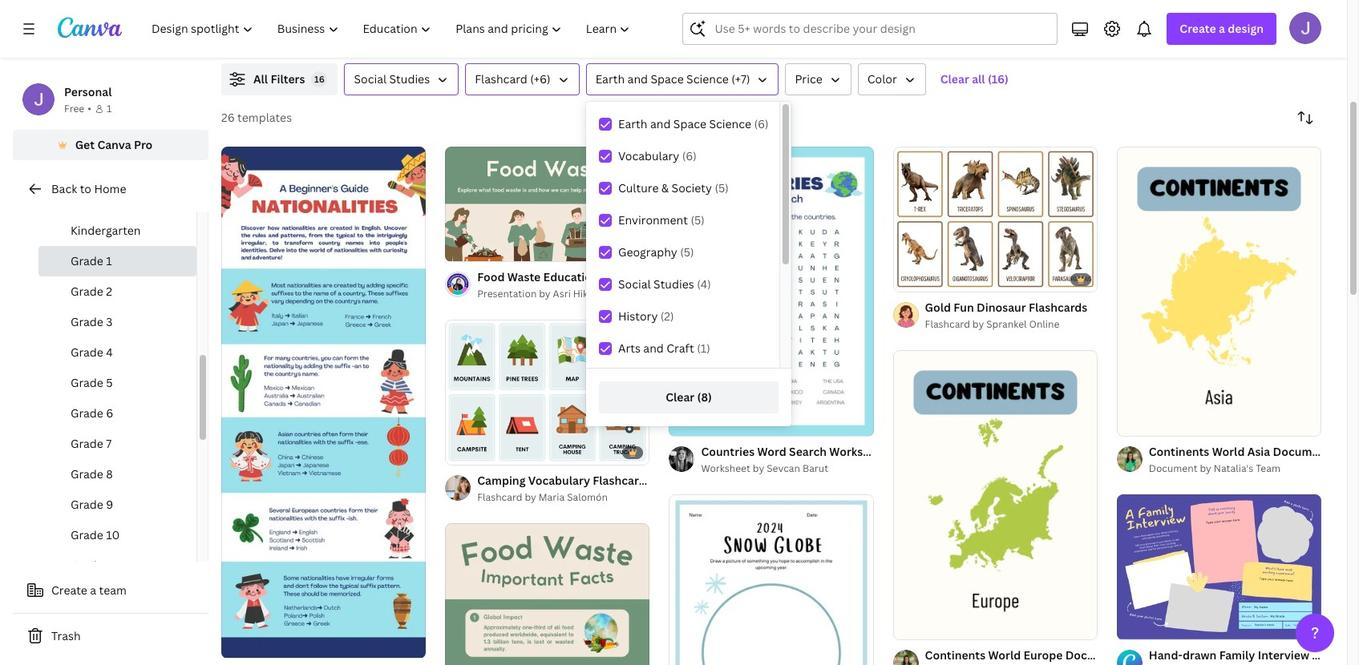 Task type: locate. For each thing, give the bounding box(es) containing it.
flashcards up online in the top right of the page
[[1029, 300, 1088, 315]]

7 grade from the top
[[71, 436, 103, 452]]

hand-drawn family interview activity digital worksheet image
[[1117, 495, 1322, 640]]

0 vertical spatial worksheet
[[830, 444, 888, 460]]

word
[[757, 444, 787, 460]]

earth and space science (6)
[[618, 116, 769, 132]]

flashcard by maria salomón link
[[477, 490, 650, 506]]

to
[[80, 181, 91, 196]]

of inside "link"
[[911, 273, 920, 285]]

0 vertical spatial clear
[[941, 71, 969, 87]]

6 grade from the top
[[71, 406, 103, 421]]

a left team on the bottom left
[[90, 583, 96, 598]]

and for earth and space science (+7)
[[628, 71, 648, 87]]

0 vertical spatial style
[[982, 444, 1010, 460]]

grade 11 link
[[38, 551, 196, 581]]

social inside button
[[354, 71, 387, 87]]

space for (6)
[[674, 116, 707, 132]]

family
[[1220, 648, 1255, 663]]

1 vertical spatial and
[[650, 116, 671, 132]]

1 horizontal spatial (6)
[[754, 116, 769, 132]]

all
[[972, 71, 985, 87]]

a inside button
[[90, 583, 96, 598]]

1 vertical spatial flashcard
[[925, 318, 970, 331]]

0 vertical spatial science
[[687, 71, 729, 87]]

grade left 4
[[71, 345, 103, 360]]

top level navigation element
[[141, 13, 644, 45]]

4 grade from the top
[[71, 345, 103, 360]]

0 horizontal spatial style
[[777, 473, 805, 488]]

0 horizontal spatial studies
[[389, 71, 430, 87]]

fun inside gold fun dinosaur flashcards flashcard by sprankel online
[[954, 300, 974, 315]]

vocabulary up flashcard by maria salomón "link"
[[528, 473, 590, 488]]

0 vertical spatial of
[[463, 242, 472, 254]]

vocabulary (6)
[[618, 148, 697, 164]]

social up history at the left top of the page
[[618, 277, 651, 292]]

grade left the 9
[[71, 497, 103, 512]]

1 horizontal spatial create
[[1180, 21, 1216, 36]]

by inside camping vocabulary flashcards in colorful illustrative style flashcard by maria salomón
[[525, 491, 536, 505]]

camping vocabulary flashcards in colorful illustrative style link
[[477, 472, 805, 490]]

8 grade from the top
[[71, 467, 103, 482]]

0 vertical spatial (6)
[[754, 116, 769, 132]]

(2)
[[661, 309, 674, 324]]

1 grade from the top
[[71, 253, 103, 269]]

11 grade from the top
[[71, 558, 103, 573]]

science left (+7)
[[687, 71, 729, 87]]

space up earth and space science (6)
[[651, 71, 684, 87]]

0 vertical spatial earth
[[596, 71, 625, 87]]

0 vertical spatial flashcard
[[475, 71, 528, 87]]

grade for grade 8
[[71, 467, 103, 482]]

team
[[99, 583, 127, 598]]

1 vertical spatial (5)
[[691, 213, 705, 228]]

grade left 3
[[71, 314, 103, 330]]

grade left 7
[[71, 436, 103, 452]]

0 vertical spatial space
[[651, 71, 684, 87]]

environment (5)
[[618, 213, 705, 228]]

grade for grade 4
[[71, 345, 103, 360]]

1 horizontal spatial 2
[[922, 273, 927, 285]]

&
[[662, 180, 669, 196]]

grade inside grade 2 link
[[71, 284, 103, 299]]

clear left (8)
[[666, 390, 695, 405]]

1 inside "link"
[[904, 273, 909, 285]]

trash link
[[13, 621, 209, 653]]

9 grade from the top
[[71, 497, 103, 512]]

1 horizontal spatial studies
[[654, 277, 694, 292]]

kindergarten
[[71, 223, 141, 238]]

flashcard down 'camping'
[[477, 491, 522, 505]]

grade for grade 2
[[71, 284, 103, 299]]

gold fun dinosaur flashcards link
[[925, 299, 1088, 317]]

1 vertical spatial science
[[709, 116, 752, 132]]

1 of 10
[[456, 242, 485, 254]]

1 vertical spatial space
[[674, 116, 707, 132]]

1 for flashcard by sprankel online
[[904, 273, 909, 285]]

0 vertical spatial a
[[1219, 21, 1225, 36]]

nationalities infographic in white blue cute fun style image
[[221, 147, 426, 658]]

flashcard by sprankel online link
[[925, 317, 1088, 333]]

5 down 4
[[106, 375, 113, 391]]

grade inside grade 3 link
[[71, 314, 103, 330]]

grade left 8
[[71, 467, 103, 482]]

continents world asia document in yellow blue white illustrative style image
[[1117, 147, 1322, 436]]

history (2)
[[618, 309, 674, 324]]

countries word search worksheet blue in cute fun style image
[[669, 147, 874, 436]]

space down earth and space science (+7) button
[[674, 116, 707, 132]]

by left maria
[[525, 491, 536, 505]]

by inside document by natalia's team link
[[1200, 462, 1212, 476]]

(16)
[[988, 71, 1009, 87]]

0 vertical spatial social
[[354, 71, 387, 87]]

0 vertical spatial and
[[628, 71, 648, 87]]

0 horizontal spatial (6)
[[682, 148, 697, 164]]

sprankel
[[987, 318, 1027, 331]]

grade
[[71, 253, 103, 269], [71, 284, 103, 299], [71, 314, 103, 330], [71, 345, 103, 360], [71, 375, 103, 391], [71, 406, 103, 421], [71, 436, 103, 452], [71, 467, 103, 482], [71, 497, 103, 512], [71, 528, 103, 543], [71, 558, 103, 573]]

0 horizontal spatial 2
[[106, 284, 112, 299]]

5
[[106, 375, 113, 391], [474, 446, 480, 458]]

flashcard
[[475, 71, 528, 87], [925, 318, 970, 331], [477, 491, 522, 505]]

10 down grade 9 link
[[106, 528, 120, 543]]

(1)
[[697, 341, 710, 356]]

1 vertical spatial social
[[618, 277, 651, 292]]

by left asri in the top of the page
[[539, 287, 551, 301]]

grade inside the grade 5 link
[[71, 375, 103, 391]]

10 grade from the top
[[71, 528, 103, 543]]

0 horizontal spatial 5
[[106, 375, 113, 391]]

hand-
[[1149, 648, 1183, 663]]

style
[[982, 444, 1010, 460], [777, 473, 805, 488]]

(5) right 'society'
[[715, 180, 729, 196]]

1 vertical spatial of
[[911, 273, 920, 285]]

earth right (+6)
[[596, 71, 625, 87]]

science inside button
[[687, 71, 729, 87]]

studies down top level navigation element
[[389, 71, 430, 87]]

grade down grade 4 at left bottom
[[71, 375, 103, 391]]

0 horizontal spatial clear
[[666, 390, 695, 405]]

0 vertical spatial 5
[[106, 375, 113, 391]]

grade inside grade 11 link
[[71, 558, 103, 573]]

grade for grade 6
[[71, 406, 103, 421]]

0 vertical spatial fun
[[954, 300, 974, 315]]

grade down grade 9
[[71, 528, 103, 543]]

2 vertical spatial (5)
[[680, 245, 694, 260]]

0 vertical spatial 10
[[474, 242, 485, 254]]

flashcard down "gold"
[[925, 318, 970, 331]]

social studies (4)
[[618, 277, 711, 292]]

create down the "grade 11"
[[51, 583, 87, 598]]

canva
[[97, 137, 131, 152]]

grade 9
[[71, 497, 113, 512]]

earth
[[596, 71, 625, 87], [618, 116, 648, 132]]

0 horizontal spatial create
[[51, 583, 87, 598]]

vocabulary up 'culture'
[[618, 148, 679, 164]]

1 vertical spatial style
[[777, 473, 805, 488]]

grade inside grade 9 link
[[71, 497, 103, 512]]

1 horizontal spatial flashcards
[[1029, 300, 1088, 315]]

1 horizontal spatial style
[[982, 444, 1010, 460]]

(4)
[[697, 277, 711, 292]]

5 inside the grade 5 link
[[106, 375, 113, 391]]

(5)
[[715, 180, 729, 196], [691, 213, 705, 228], [680, 245, 694, 260]]

grade left "6"
[[71, 406, 103, 421]]

1 vertical spatial fun
[[959, 444, 980, 460]]

vocabulary
[[618, 148, 679, 164], [528, 473, 590, 488]]

create inside button
[[51, 583, 87, 598]]

2 vertical spatial and
[[643, 341, 664, 356]]

1 vertical spatial 5
[[474, 446, 480, 458]]

grade down grade 1
[[71, 284, 103, 299]]

pro
[[134, 137, 153, 152]]

social right 16 filter options selected element
[[354, 71, 387, 87]]

worksheet down the countries
[[701, 462, 751, 476]]

1 vertical spatial studies
[[654, 277, 694, 292]]

style right cute
[[982, 444, 1010, 460]]

studies for social studies
[[389, 71, 430, 87]]

grade up 'create a team' in the bottom of the page
[[71, 558, 103, 573]]

1 vertical spatial a
[[90, 583, 96, 598]]

space inside earth and space science (+7) button
[[651, 71, 684, 87]]

(5) down 'society'
[[691, 213, 705, 228]]

flashcards left in
[[593, 473, 652, 488]]

2 up "gold"
[[922, 273, 927, 285]]

26 templates
[[221, 110, 292, 125]]

document by natalia's team
[[1149, 462, 1281, 476]]

1 vertical spatial earth
[[618, 116, 648, 132]]

0 vertical spatial flashcards
[[1029, 300, 1088, 315]]

of for gold fun dinosaur flashcards
[[911, 273, 920, 285]]

0 vertical spatial studies
[[389, 71, 430, 87]]

clear for clear all (16)
[[941, 71, 969, 87]]

kindergarten link
[[38, 216, 196, 246]]

and up earth and space science (6)
[[628, 71, 648, 87]]

1 vertical spatial 10
[[106, 528, 120, 543]]

trash
[[51, 629, 81, 644]]

grade 8
[[71, 467, 113, 482]]

2 up 3
[[106, 284, 112, 299]]

None search field
[[683, 13, 1058, 45]]

3 grade from the top
[[71, 314, 103, 330]]

pre-school link
[[38, 185, 196, 216]]

Sort by button
[[1290, 102, 1322, 134]]

earth up vocabulary (6)
[[618, 116, 648, 132]]

grade inside "grade 7" link
[[71, 436, 103, 452]]

environment
[[618, 213, 688, 228]]

camping
[[477, 473, 526, 488]]

grade inside grade 10 link
[[71, 528, 103, 543]]

grade 3
[[71, 314, 113, 330]]

grade up grade 2
[[71, 253, 103, 269]]

science for (6)
[[709, 116, 752, 132]]

0 horizontal spatial social
[[354, 71, 387, 87]]

0 horizontal spatial flashcards
[[593, 473, 652, 488]]

grade inside grade 8 link
[[71, 467, 103, 482]]

style down search
[[777, 473, 805, 488]]

1 horizontal spatial clear
[[941, 71, 969, 87]]

create
[[1180, 21, 1216, 36], [51, 583, 87, 598]]

0 horizontal spatial vocabulary
[[528, 473, 590, 488]]

worksheet left the blue
[[830, 444, 888, 460]]

blue
[[891, 444, 915, 460]]

and inside earth and space science (+7) button
[[628, 71, 648, 87]]

fun right cute
[[959, 444, 980, 460]]

a inside dropdown button
[[1219, 21, 1225, 36]]

get canva pro button
[[13, 130, 209, 160]]

space
[[651, 71, 684, 87], [674, 116, 707, 132]]

create inside dropdown button
[[1180, 21, 1216, 36]]

flashcard (+6) button
[[465, 63, 580, 95]]

and right the arts
[[643, 341, 664, 356]]

2 inside grade 2 link
[[106, 284, 112, 299]]

studies inside button
[[389, 71, 430, 87]]

1 horizontal spatial social
[[618, 277, 651, 292]]

food waste educational presentation in beige green illustrative style image
[[445, 147, 650, 262]]

2 grade from the top
[[71, 284, 103, 299]]

clear
[[941, 71, 969, 87], [666, 390, 695, 405]]

earth inside button
[[596, 71, 625, 87]]

culture
[[618, 180, 659, 196]]

1 vertical spatial vocabulary
[[528, 473, 590, 488]]

1 vertical spatial worksheet
[[701, 462, 751, 476]]

(6)
[[754, 116, 769, 132], [682, 148, 697, 164]]

5 grade from the top
[[71, 375, 103, 391]]

pre-
[[71, 192, 93, 208]]

free •
[[64, 102, 91, 115]]

1 vertical spatial clear
[[666, 390, 695, 405]]

5 up 'camping'
[[474, 446, 480, 458]]

2 vertical spatial of
[[463, 446, 472, 458]]

1 horizontal spatial 5
[[474, 446, 480, 458]]

by left sprankel
[[973, 318, 984, 331]]

a left design
[[1219, 21, 1225, 36]]

1 for flashcard by maria salomón
[[456, 446, 461, 458]]

grade for grade 10
[[71, 528, 103, 543]]

2 vertical spatial flashcard
[[477, 491, 522, 505]]

style inside countries word search worksheet blue in cute fun style worksheet by sevcan barut
[[982, 444, 1010, 460]]

1 of 2 link
[[893, 147, 1098, 292]]

worksheet
[[830, 444, 888, 460], [701, 462, 751, 476]]

clear left the all
[[941, 71, 969, 87]]

4
[[106, 345, 113, 360]]

studies left (4)
[[654, 277, 694, 292]]

1 vertical spatial flashcards
[[593, 473, 652, 488]]

grade inside grade 4 link
[[71, 345, 103, 360]]

1 horizontal spatial a
[[1219, 21, 1225, 36]]

flashcard left (+6)
[[475, 71, 528, 87]]

(5) for environment (5)
[[691, 213, 705, 228]]

2
[[922, 273, 927, 285], [106, 284, 112, 299]]

•
[[88, 102, 91, 115]]

grade inside grade 6 link
[[71, 406, 103, 421]]

continents world europe document in green blue white illustrative style image
[[893, 351, 1098, 640]]

culture & society (5)
[[618, 180, 729, 196]]

create a design
[[1180, 21, 1264, 36]]

create left design
[[1180, 21, 1216, 36]]

flashcard inside camping vocabulary flashcards in colorful illustrative style flashcard by maria salomón
[[477, 491, 522, 505]]

presentation by asri hikmatunnisa link
[[477, 286, 650, 302]]

10 up presentation
[[474, 242, 485, 254]]

studies
[[389, 71, 430, 87], [654, 277, 694, 292]]

all
[[253, 71, 268, 87]]

(5) up social studies (4)
[[680, 245, 694, 260]]

science
[[687, 71, 729, 87], [709, 116, 752, 132]]

hand-drawn family interview activity d
[[1149, 648, 1359, 663]]

free
[[64, 102, 84, 115]]

by left the natalia's
[[1200, 462, 1212, 476]]

create a team
[[51, 583, 127, 598]]

grade for grade 9
[[71, 497, 103, 512]]

1 for presentation by asri hikmatunnisa
[[456, 242, 461, 254]]

1 vertical spatial create
[[51, 583, 87, 598]]

flashcard inside button
[[475, 71, 528, 87]]

and
[[628, 71, 648, 87], [650, 116, 671, 132], [643, 341, 664, 356]]

personal
[[64, 84, 112, 99]]

and up vocabulary (6)
[[650, 116, 671, 132]]

science down (+7)
[[709, 116, 752, 132]]

document by natalia's team link
[[1149, 461, 1322, 477]]

fun right "gold"
[[954, 300, 974, 315]]

0 vertical spatial vocabulary
[[618, 148, 679, 164]]

by down "word"
[[753, 462, 765, 476]]

get canva pro
[[75, 137, 153, 152]]

d
[[1358, 648, 1359, 663]]

1 of 10 link
[[445, 147, 650, 262]]

0 horizontal spatial a
[[90, 583, 96, 598]]

social
[[354, 71, 387, 87], [618, 277, 651, 292]]

in
[[654, 473, 665, 488]]

0 vertical spatial create
[[1180, 21, 1216, 36]]



Task type: describe. For each thing, give the bounding box(es) containing it.
a for design
[[1219, 21, 1225, 36]]

0 horizontal spatial worksheet
[[701, 462, 751, 476]]

create a design button
[[1167, 13, 1277, 45]]

science for (+7)
[[687, 71, 729, 87]]

earth for earth and space science (+7)
[[596, 71, 625, 87]]

arts and craft (1)
[[618, 341, 710, 356]]

activity
[[1312, 648, 1355, 663]]

Search search field
[[715, 14, 1048, 44]]

grade 6
[[71, 406, 113, 421]]

camping vocabulary flashcards in colorful illustrative style flashcard by maria salomón
[[477, 473, 805, 505]]

grade 5
[[71, 375, 113, 391]]

color button
[[858, 63, 926, 95]]

grade 9 link
[[38, 490, 196, 520]]

6
[[106, 406, 113, 421]]

2024 snow globe education worksheet in white teal and black lined graphic style image
[[669, 495, 874, 666]]

7
[[106, 436, 112, 452]]

filters
[[271, 71, 305, 87]]

16 filter options selected element
[[312, 71, 328, 87]]

grade 2 link
[[38, 277, 196, 307]]

grade for grade 3
[[71, 314, 103, 330]]

create a team button
[[13, 575, 209, 607]]

colorful
[[668, 473, 712, 488]]

history
[[618, 309, 658, 324]]

grade 8 link
[[38, 460, 196, 490]]

11
[[106, 558, 118, 573]]

(5) for geography (5)
[[680, 245, 694, 260]]

clear all (16) button
[[933, 63, 1017, 95]]

price
[[795, 71, 823, 87]]

interview
[[1258, 648, 1310, 663]]

1 of 5 link
[[445, 320, 650, 465]]

grade 6 link
[[38, 399, 196, 429]]

hikmatunnisa
[[573, 287, 637, 301]]

illustrative
[[715, 473, 774, 488]]

vocabulary inside camping vocabulary flashcards in colorful illustrative style flashcard by maria salomón
[[528, 473, 590, 488]]

clear (8) button
[[599, 382, 779, 414]]

gold fun dinosaur flashcards image
[[893, 147, 1098, 292]]

flashcard (+6)
[[475, 71, 551, 87]]

16
[[314, 73, 325, 85]]

and for earth and space science (6)
[[650, 116, 671, 132]]

gold fun dinosaur flashcards flashcard by sprankel online
[[925, 300, 1088, 331]]

drawn
[[1183, 648, 1217, 663]]

flashcard inside gold fun dinosaur flashcards flashcard by sprankel online
[[925, 318, 970, 331]]

flashcards inside camping vocabulary flashcards in colorful illustrative style flashcard by maria salomón
[[593, 473, 652, 488]]

jacob simon image
[[1290, 12, 1322, 44]]

grade for grade 1
[[71, 253, 103, 269]]

grade 4
[[71, 345, 113, 360]]

all filters
[[253, 71, 305, 87]]

3
[[106, 314, 113, 330]]

0 vertical spatial (5)
[[715, 180, 729, 196]]

flashcards inside gold fun dinosaur flashcards flashcard by sprankel online
[[1029, 300, 1088, 315]]

social for social studies (4)
[[618, 277, 651, 292]]

26
[[221, 110, 235, 125]]

1 horizontal spatial 10
[[474, 242, 485, 254]]

style inside camping vocabulary flashcards in colorful illustrative style flashcard by maria salomón
[[777, 473, 805, 488]]

grade for grade 11
[[71, 558, 103, 573]]

natalia's
[[1214, 462, 1254, 476]]

1 horizontal spatial worksheet
[[830, 444, 888, 460]]

(+7)
[[732, 71, 750, 87]]

(+6)
[[530, 71, 551, 87]]

geography
[[618, 245, 678, 260]]

arts
[[618, 341, 641, 356]]

a for team
[[90, 583, 96, 598]]

team
[[1256, 462, 1281, 476]]

clear all (16)
[[941, 71, 1009, 87]]

create for create a design
[[1180, 21, 1216, 36]]

color
[[868, 71, 897, 87]]

camping vocabulary flashcards in colorful illustrative style image
[[445, 320, 650, 465]]

craft
[[667, 341, 694, 356]]

back
[[51, 181, 77, 196]]

grade 7
[[71, 436, 112, 452]]

social studies
[[354, 71, 430, 87]]

price button
[[786, 63, 852, 95]]

fun inside countries word search worksheet blue in cute fun style worksheet by sevcan barut
[[959, 444, 980, 460]]

presentation by asri hikmatunnisa
[[477, 287, 637, 301]]

social for social studies
[[354, 71, 387, 87]]

1 of 2
[[904, 273, 927, 285]]

earth and space science (+7)
[[596, 71, 750, 87]]

design
[[1228, 21, 1264, 36]]

by inside countries word search worksheet blue in cute fun style worksheet by sevcan barut
[[753, 462, 765, 476]]

grade 3 link
[[38, 307, 196, 338]]

5 inside 1 of 5 link
[[474, 446, 480, 458]]

online
[[1029, 318, 1060, 331]]

countries word search worksheet blue in cute fun style link
[[701, 444, 1010, 461]]

grade for grade 7
[[71, 436, 103, 452]]

create for create a team
[[51, 583, 87, 598]]

presentation
[[477, 287, 537, 301]]

grade 1
[[71, 253, 112, 269]]

space for (+7)
[[651, 71, 684, 87]]

grade 10
[[71, 528, 120, 543]]

school
[[93, 192, 129, 208]]

clear for clear (8)
[[666, 390, 695, 405]]

social studies button
[[344, 63, 459, 95]]

of for camping vocabulary flashcards in colorful illustrative style
[[463, 446, 472, 458]]

food waste important facts educational infographic in green beige illustrative style image
[[445, 524, 650, 666]]

1 vertical spatial (6)
[[682, 148, 697, 164]]

grade 4 link
[[38, 338, 196, 368]]

1 horizontal spatial vocabulary
[[618, 148, 679, 164]]

countries word search worksheet blue in cute fun style worksheet by sevcan barut
[[701, 444, 1010, 476]]

grade for grade 5
[[71, 375, 103, 391]]

back to home
[[51, 181, 126, 196]]

studies for social studies (4)
[[654, 277, 694, 292]]

by inside gold fun dinosaur flashcards flashcard by sprankel online
[[973, 318, 984, 331]]

earth for earth and space science (6)
[[618, 116, 648, 132]]

0 horizontal spatial 10
[[106, 528, 120, 543]]

society
[[672, 180, 712, 196]]

2 inside 1 of 2 "link"
[[922, 273, 927, 285]]

8
[[106, 467, 113, 482]]

clear (8)
[[666, 390, 712, 405]]

earth and space science (+7) button
[[586, 63, 779, 95]]

1 of 5
[[456, 446, 480, 458]]

back to home link
[[13, 173, 209, 205]]

hand-drawn family interview activity d link
[[1149, 647, 1359, 665]]

salomón
[[567, 491, 608, 505]]

by inside 'presentation by asri hikmatunnisa' link
[[539, 287, 551, 301]]

and for arts and craft (1)
[[643, 341, 664, 356]]

(8)
[[697, 390, 712, 405]]

grade 10 link
[[38, 520, 196, 551]]



Task type: vqa. For each thing, say whether or not it's contained in the screenshot.


